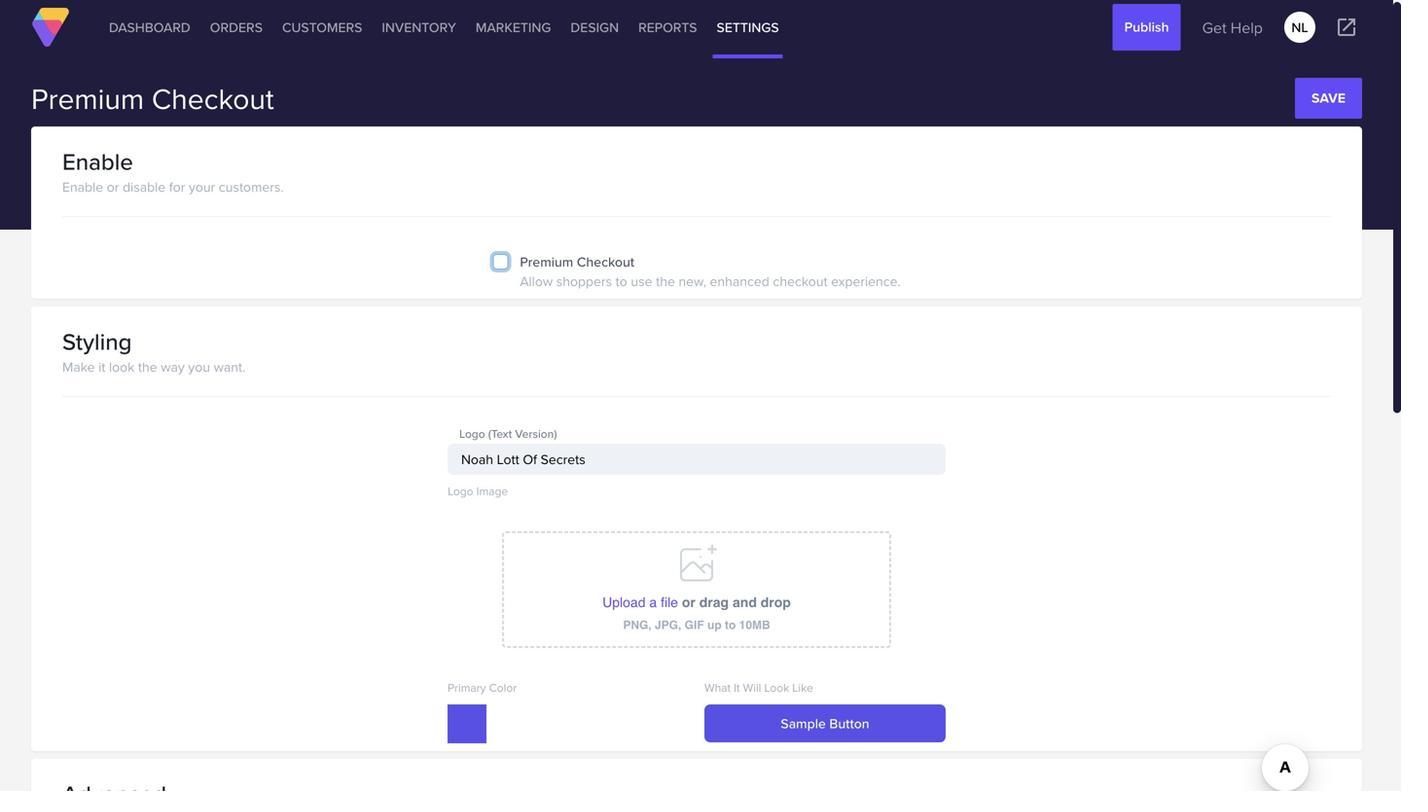 Task type: describe. For each thing, give the bounding box(es) containing it.
logo for logo image
[[448, 483, 473, 500]]

up
[[707, 618, 722, 632]]

you
[[188, 357, 210, 377]]

or inside the enable enable or disable for your customers.
[[107, 177, 119, 197]]

settings button
[[713, 0, 783, 58]]

save
[[1312, 88, 1346, 108]]

look
[[109, 357, 135, 377]]

what it will look like
[[704, 679, 813, 696]]

disable
[[123, 177, 166, 197]]

publish
[[1125, 17, 1169, 37]]

publish button
[[1113, 4, 1181, 51]]

reports
[[638, 18, 697, 37]]

get help
[[1202, 16, 1263, 38]]

png,
[[623, 618, 652, 632]]

allow
[[520, 271, 553, 291]]

orders button
[[206, 0, 267, 58]]

customers.
[[219, 177, 284, 197]]

image
[[476, 483, 508, 500]]

a
[[649, 595, 657, 610]]

color
[[489, 679, 517, 696]]

save button
[[1295, 78, 1362, 119]]

checkout for premium checkout allow shoppers to use the new, enhanced checkout experience.
[[577, 252, 635, 271]]

nl link
[[1284, 12, 1316, 43]]

dashboard
[[109, 18, 191, 37]]

drag
[[699, 595, 729, 610]]

dashboard image
[[31, 8, 70, 47]]

Logo (Text Version) text field
[[448, 444, 946, 475]]

upload
[[602, 595, 646, 610]]

1 enable from the top
[[62, 144, 133, 179]]

what
[[704, 679, 731, 696]]

customers
[[282, 18, 362, 37]]

file
[[661, 595, 678, 610]]

way
[[161, 357, 185, 377]]

upload a file or drag and drop png, jpg, gif up to 10mb
[[602, 595, 791, 632]]

for
[[169, 177, 185, 197]]

new,
[[679, 271, 706, 291]]

enhanced
[[710, 271, 770, 291]]

design
[[571, 18, 619, 37]]

premium checkout
[[31, 77, 274, 119]]

get help link
[[1196, 8, 1269, 47]]

marketing
[[476, 18, 551, 37]]

to inside premium checkout allow shoppers to use the new, enhanced checkout experience.
[[616, 271, 627, 291]]

primary color
[[448, 679, 517, 696]]

premium for premium checkout
[[31, 77, 144, 119]]

shoppers
[[556, 271, 612, 291]]

checkout for premium checkout
[[152, 77, 274, 119]]

design button
[[567, 0, 623, 58]]

upload a file link
[[602, 595, 678, 610]]

primary
[[448, 679, 486, 696]]

checkout
[[773, 271, 828, 291]]

dashboard link
[[105, 0, 194, 58]]

the inside styling make it look the way you want.
[[138, 357, 157, 377]]



Task type: locate. For each thing, give the bounding box(es) containing it.
premium for premium checkout allow shoppers to use the new, enhanced checkout experience.
[[520, 252, 573, 271]]

will
[[743, 679, 761, 696]]

premium checkout allow shoppers to use the new, enhanced checkout experience.
[[520, 252, 901, 291]]

to inside upload a file or drag and drop png, jpg, gif up to 10mb
[[725, 618, 736, 632]]

gif
[[685, 618, 704, 632]]

it
[[98, 357, 105, 377]]

enable left for
[[62, 144, 133, 179]]

to left use
[[616, 271, 627, 291]]

customers button
[[278, 0, 366, 58]]

the left way
[[138, 357, 157, 377]]

get
[[1202, 16, 1227, 38]]

enable left disable
[[62, 177, 103, 197]]

premium left use
[[520, 252, 573, 271]]

the right use
[[656, 271, 675, 291]]

make
[[62, 357, 95, 377]]

0 vertical spatial the
[[656, 271, 675, 291]]

use
[[631, 271, 652, 291]]

version)
[[515, 425, 557, 442]]

or right file at the bottom left
[[682, 595, 696, 610]]

orders
[[210, 18, 263, 37]]

and
[[733, 595, 757, 610]]

want.
[[214, 357, 245, 377]]

logo left image
[[448, 483, 473, 500]]

0 vertical spatial logo
[[459, 425, 485, 442]]

your
[[189, 177, 215, 197]]

or inside upload a file or drag and drop png, jpg, gif up to 10mb
[[682, 595, 696, 610]]

0 horizontal spatial checkout
[[152, 77, 274, 119]]

checkout down orders button
[[152, 77, 274, 119]]

nl
[[1292, 18, 1308, 37]]

to
[[616, 271, 627, 291], [725, 618, 736, 632]]

to right up
[[725, 618, 736, 632]]

sample button button
[[704, 704, 946, 742]]

logo image
[[448, 483, 508, 500]]

enable enable or disable for your customers.
[[62, 144, 284, 197]]

0 horizontal spatial the
[[138, 357, 157, 377]]

marketing button
[[472, 0, 555, 58]]

volusion-logo link
[[31, 8, 70, 47]]

logo (text version)
[[459, 425, 557, 442]]

0 vertical spatial checkout
[[152, 77, 274, 119]]

1 horizontal spatial to
[[725, 618, 736, 632]]

checkout right allow
[[577, 252, 635, 271]]

settings
[[717, 18, 779, 37]]

(text
[[488, 425, 512, 442]]

logo left '(text' on the left of page
[[459, 425, 485, 442]]

1 vertical spatial checkout
[[577, 252, 635, 271]]

premium
[[31, 77, 144, 119], [520, 252, 573, 271]]

or
[[107, 177, 119, 197], [682, 595, 696, 610]]

10mb
[[739, 618, 770, 632]]

the
[[656, 271, 675, 291], [138, 357, 157, 377]]

1 horizontal spatial premium
[[520, 252, 573, 271]]

0 vertical spatial to
[[616, 271, 627, 291]]

like
[[792, 679, 813, 696]]

inventory
[[382, 18, 456, 37]]

inventory button
[[378, 0, 460, 58]]

logo
[[459, 425, 485, 442], [448, 483, 473, 500]]

1 horizontal spatial checkout
[[577, 252, 635, 271]]

reports button
[[635, 0, 701, 58]]

experience.
[[831, 271, 901, 291]]

styling
[[62, 325, 132, 359]]

premium down the volusion-logo link
[[31, 77, 144, 119]]

0 vertical spatial premium
[[31, 77, 144, 119]]

jpg,
[[655, 618, 681, 632]]

0 vertical spatial or
[[107, 177, 119, 197]]

it
[[734, 679, 740, 696]]

1 vertical spatial logo
[[448, 483, 473, 500]]

0 horizontal spatial to
[[616, 271, 627, 291]]

2 enable from the top
[[62, 177, 103, 197]]

0 horizontal spatial or
[[107, 177, 119, 197]]

0 horizontal spatial premium
[[31, 77, 144, 119]]

drop
[[761, 595, 791, 610]]

button
[[829, 714, 869, 733]]

1 horizontal spatial or
[[682, 595, 696, 610]]

enable
[[62, 144, 133, 179], [62, 177, 103, 197]]

1 vertical spatial or
[[682, 595, 696, 610]]

checkout
[[152, 77, 274, 119], [577, 252, 635, 271]]

1 horizontal spatial the
[[656, 271, 675, 291]]

sample
[[781, 714, 826, 733]]

styling make it look the way you want.
[[62, 325, 245, 377]]

1 vertical spatial to
[[725, 618, 736, 632]]

the inside premium checkout allow shoppers to use the new, enhanced checkout experience.
[[656, 271, 675, 291]]

look
[[764, 679, 789, 696]]

sample button
[[781, 714, 869, 733]]

logo for logo (text version)
[[459, 425, 485, 442]]

1 vertical spatial the
[[138, 357, 157, 377]]

1 vertical spatial premium
[[520, 252, 573, 271]]

checkout inside premium checkout allow shoppers to use the new, enhanced checkout experience.
[[577, 252, 635, 271]]

None checkbox
[[493, 254, 508, 270]]

or left disable
[[107, 177, 119, 197]]

premium inside premium checkout allow shoppers to use the new, enhanced checkout experience.
[[520, 252, 573, 271]]

help
[[1231, 16, 1263, 38]]



Task type: vqa. For each thing, say whether or not it's contained in the screenshot.
More_Vert button
no



